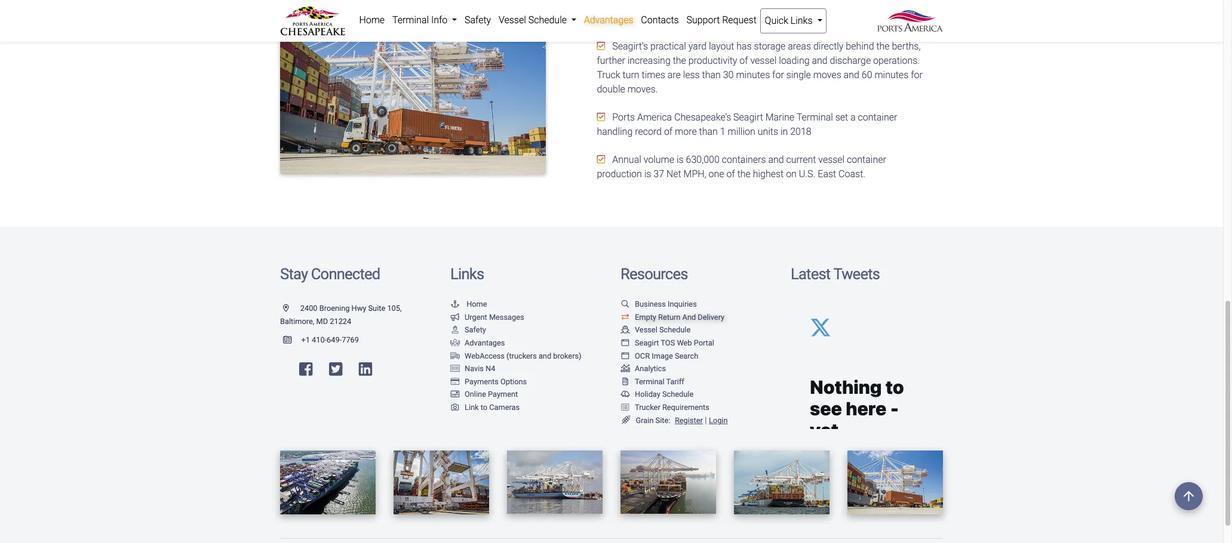 Task type: vqa. For each thing, say whether or not it's contained in the screenshot.
"Number"
no



Task type: locate. For each thing, give the bounding box(es) containing it.
links up anchor icon
[[451, 266, 484, 284]]

of for 630,000
[[727, 169, 736, 180]]

suite
[[368, 304, 386, 313]]

the
[[877, 41, 890, 52], [673, 55, 687, 67], [738, 169, 751, 180]]

holiday schedule
[[635, 391, 694, 399]]

2 horizontal spatial terminal
[[797, 112, 834, 123]]

check square image for ports america chesapeake's seagirt marine terminal set a container handling record of more than 1 million units in 2018
[[597, 113, 606, 122]]

payments options link
[[451, 378, 527, 387]]

1 vertical spatial home link
[[451, 300, 487, 309]]

home link up urgent
[[451, 300, 487, 309]]

home link
[[356, 8, 389, 32], [451, 300, 487, 309]]

facebook square image
[[299, 362, 313, 377]]

1 vertical spatial vessel schedule
[[635, 326, 691, 335]]

30
[[724, 70, 734, 81]]

times
[[642, 70, 666, 81]]

0 vertical spatial safety
[[465, 14, 491, 26]]

safety link for urgent messages link
[[451, 326, 486, 335]]

0 horizontal spatial is
[[645, 169, 652, 180]]

1 horizontal spatial home link
[[451, 300, 487, 309]]

0 horizontal spatial vessel
[[499, 14, 526, 26]]

practical
[[651, 41, 687, 52]]

0 vertical spatial safety link
[[461, 8, 495, 32]]

0 vertical spatial schedule
[[529, 14, 567, 26]]

and left brokers)
[[539, 352, 552, 361]]

0 vertical spatial check square image
[[597, 41, 606, 51]]

quick
[[765, 15, 789, 26]]

twitter square image
[[329, 362, 343, 377]]

1 horizontal spatial vessel
[[819, 154, 845, 166]]

vessel schedule
[[499, 14, 569, 26], [635, 326, 691, 335]]

annual
[[613, 154, 642, 166]]

of inside seagirt's practical yard layout has storage areas directly behind the berths, further increasing the productivity of vessel loading and discharge                                 operations. truck turn times are less than 30 minutes for single moves and 60 minutes for double moves.
[[740, 55, 749, 67]]

ocr
[[635, 352, 650, 361]]

on
[[787, 169, 797, 180]]

advantages up the webaccess
[[465, 339, 505, 348]]

1 horizontal spatial the
[[738, 169, 751, 180]]

map marker alt image
[[283, 305, 299, 313]]

0 horizontal spatial for
[[773, 70, 785, 81]]

for down operations.
[[912, 70, 923, 81]]

terminal info link
[[389, 8, 461, 32]]

2 vertical spatial of
[[727, 169, 736, 180]]

and up highest
[[769, 154, 785, 166]]

terminal left info
[[393, 14, 429, 26]]

1 check square image from the top
[[597, 41, 606, 51]]

camera image
[[451, 405, 460, 412]]

cameras
[[490, 403, 520, 412]]

container inside ports america chesapeake's seagirt marine terminal set a container handling record of more than 1 million units in 2018
[[859, 112, 898, 123]]

productivity
[[597, 9, 662, 23]]

check square image up further
[[597, 41, 606, 51]]

2400 broening hwy suite 105, baltimore, md 21224 link
[[280, 304, 402, 326]]

terminal up "2018"
[[797, 112, 834, 123]]

online
[[465, 391, 486, 399]]

u.s.
[[800, 169, 816, 180]]

0 vertical spatial the
[[877, 41, 890, 52]]

1 vertical spatial container
[[848, 154, 887, 166]]

advantages link
[[581, 8, 638, 32], [451, 339, 505, 348]]

of inside annual volume is 630,000 containers and current vessel container production is 37 net mph, one of the highest on u.s. east coast.
[[727, 169, 736, 180]]

seagirt tos web portal link
[[621, 339, 715, 348]]

0 horizontal spatial vessel schedule
[[499, 14, 569, 26]]

is up net
[[677, 154, 684, 166]]

0 vertical spatial home link
[[356, 8, 389, 32]]

than left "1"
[[700, 126, 718, 138]]

2 vertical spatial terminal
[[635, 378, 665, 387]]

of down has
[[740, 55, 749, 67]]

2 vertical spatial schedule
[[663, 391, 694, 399]]

0 horizontal spatial minutes
[[737, 70, 771, 81]]

terminal for terminal info
[[393, 14, 429, 26]]

0 vertical spatial vessel
[[751, 55, 777, 67]]

annual volume is 630,000 containers and current vessel container production is 37 net mph, one of the highest on u.s. east coast.
[[597, 154, 887, 180]]

volume
[[644, 154, 675, 166]]

file invoice image
[[621, 379, 631, 386]]

the up operations.
[[877, 41, 890, 52]]

schedule inside vessel schedule link
[[529, 14, 567, 26]]

ocr image search link
[[621, 352, 699, 361]]

container inside annual volume is 630,000 containers and current vessel container production is 37 net mph, one of the highest on u.s. east coast.
[[848, 154, 887, 166]]

latest
[[791, 266, 831, 284]]

home left terminal info
[[359, 14, 385, 26]]

navis n4
[[465, 365, 496, 374]]

advantages up 'seagirt's'
[[584, 14, 634, 26]]

directly
[[814, 41, 844, 52]]

go to top image
[[1176, 483, 1204, 511]]

1 vertical spatial advantages
[[465, 339, 505, 348]]

0 horizontal spatial advantages link
[[451, 339, 505, 348]]

1 minutes from the left
[[737, 70, 771, 81]]

terminal inside ports america chesapeake's seagirt marine terminal set a container handling record of more than 1 million units in 2018
[[797, 112, 834, 123]]

link to cameras
[[465, 403, 520, 412]]

1 horizontal spatial vessel
[[635, 326, 658, 335]]

410-
[[312, 336, 327, 345]]

options
[[501, 378, 527, 387]]

advantages
[[584, 14, 634, 26], [465, 339, 505, 348]]

vessel schedule link
[[495, 8, 581, 32], [621, 326, 691, 335]]

inquiries
[[668, 300, 697, 309]]

behind
[[846, 41, 875, 52]]

1 vertical spatial safety link
[[451, 326, 486, 335]]

0 vertical spatial terminal
[[393, 14, 429, 26]]

0 vertical spatial links
[[791, 15, 813, 26]]

home link for urgent messages link
[[451, 300, 487, 309]]

online payment
[[465, 391, 518, 399]]

1 horizontal spatial minutes
[[875, 70, 909, 81]]

container storage image
[[451, 366, 460, 374]]

+1
[[301, 336, 310, 345]]

1 horizontal spatial for
[[912, 70, 923, 81]]

seagirt
[[734, 112, 764, 123], [635, 339, 659, 348]]

safety link down urgent
[[451, 326, 486, 335]]

wheat image
[[621, 416, 632, 425]]

east
[[818, 169, 837, 180]]

container for annual volume is 630,000 containers and current vessel container production is 37 net mph, one of the highest on u.s. east coast.
[[848, 154, 887, 166]]

empty return and delivery link
[[621, 313, 725, 322]]

trucker requirements
[[635, 403, 710, 412]]

and
[[812, 55, 828, 67], [844, 70, 860, 81], [769, 154, 785, 166], [539, 352, 552, 361]]

0 vertical spatial vessel
[[499, 14, 526, 26]]

0 horizontal spatial home
[[359, 14, 385, 26]]

than down productivity
[[703, 70, 721, 81]]

advantages link up the webaccess
[[451, 339, 505, 348]]

vessel inside seagirt's practical yard layout has storage areas directly behind the berths, further increasing the productivity of vessel loading and discharge                                 operations. truck turn times are less than 30 minutes for single moves and 60 minutes for double moves.
[[751, 55, 777, 67]]

set
[[836, 112, 849, 123]]

1 horizontal spatial vessel schedule link
[[621, 326, 691, 335]]

0 horizontal spatial the
[[673, 55, 687, 67]]

minutes right 30
[[737, 70, 771, 81]]

terminal
[[393, 14, 429, 26], [797, 112, 834, 123], [635, 378, 665, 387]]

safety down urgent
[[465, 326, 486, 335]]

0 horizontal spatial advantages
[[465, 339, 505, 348]]

0 horizontal spatial terminal
[[393, 14, 429, 26]]

tos
[[661, 339, 675, 348]]

of left more
[[665, 126, 673, 138]]

1 vertical spatial vessel
[[819, 154, 845, 166]]

loading
[[780, 55, 810, 67]]

0 vertical spatial container
[[859, 112, 898, 123]]

of right the one
[[727, 169, 736, 180]]

37
[[654, 169, 665, 180]]

ship image
[[621, 327, 631, 335]]

business inquiries
[[635, 300, 697, 309]]

links right quick
[[791, 15, 813, 26]]

bullhorn image
[[451, 314, 460, 322]]

terminal tariff
[[635, 378, 685, 387]]

0 horizontal spatial home link
[[356, 8, 389, 32]]

2 vertical spatial the
[[738, 169, 751, 180]]

0 vertical spatial than
[[703, 70, 721, 81]]

1 vertical spatial of
[[665, 126, 673, 138]]

analytics link
[[621, 365, 666, 374]]

terminal for terminal tariff
[[635, 378, 665, 387]]

minutes down operations.
[[875, 70, 909, 81]]

terminal info
[[393, 14, 450, 26]]

1 vertical spatial safety
[[465, 326, 486, 335]]

site:
[[656, 416, 671, 425]]

home up urgent
[[467, 300, 487, 309]]

the down containers
[[738, 169, 751, 180]]

marine
[[766, 112, 795, 123]]

container right a
[[859, 112, 898, 123]]

1 vertical spatial schedule
[[660, 326, 691, 335]]

webaccess (truckers and brokers)
[[465, 352, 582, 361]]

0 horizontal spatial of
[[665, 126, 673, 138]]

request
[[723, 14, 757, 26]]

0 horizontal spatial vessel
[[751, 55, 777, 67]]

business
[[635, 300, 666, 309]]

than inside ports america chesapeake's seagirt marine terminal set a container handling record of more than 1 million units in 2018
[[700, 126, 718, 138]]

1 horizontal spatial terminal
[[635, 378, 665, 387]]

1 vertical spatial seagirt
[[635, 339, 659, 348]]

search image
[[621, 301, 631, 309]]

0 vertical spatial seagirt
[[734, 112, 764, 123]]

1 horizontal spatial advantages link
[[581, 8, 638, 32]]

exchange image
[[621, 314, 631, 322]]

1 vertical spatial than
[[700, 126, 718, 138]]

check square image
[[597, 41, 606, 51], [597, 113, 606, 122]]

seagirt up million
[[734, 112, 764, 123]]

1 vertical spatial check square image
[[597, 113, 606, 122]]

2 horizontal spatial the
[[877, 41, 890, 52]]

|
[[705, 416, 707, 426]]

1 vertical spatial home
[[467, 300, 487, 309]]

anchor image
[[451, 301, 460, 309]]

berths,
[[893, 41, 921, 52]]

one
[[709, 169, 725, 180]]

2 horizontal spatial of
[[740, 55, 749, 67]]

seagirt up ocr
[[635, 339, 659, 348]]

container
[[859, 112, 898, 123], [848, 154, 887, 166]]

1 horizontal spatial seagirt
[[734, 112, 764, 123]]

coast.
[[839, 169, 866, 180]]

vessel down storage
[[751, 55, 777, 67]]

home
[[359, 14, 385, 26], [467, 300, 487, 309]]

advantages link up 'seagirt's'
[[581, 8, 638, 32]]

container for ports america chesapeake's seagirt marine terminal set a container handling record of more than 1 million units in 2018
[[859, 112, 898, 123]]

highest
[[753, 169, 784, 180]]

check square image up handling at the top
[[597, 113, 606, 122]]

terminal down analytics
[[635, 378, 665, 387]]

further
[[597, 55, 626, 67]]

safety link right info
[[461, 8, 495, 32]]

search
[[675, 352, 699, 361]]

0 vertical spatial vessel schedule link
[[495, 8, 581, 32]]

1 vertical spatial is
[[645, 169, 652, 180]]

safety right info
[[465, 14, 491, 26]]

0 vertical spatial of
[[740, 55, 749, 67]]

list alt image
[[621, 405, 631, 412]]

layout
[[709, 41, 735, 52]]

grain site: register | login
[[636, 416, 728, 426]]

storage
[[755, 41, 786, 52]]

payments options
[[465, 378, 527, 387]]

user hard hat image
[[451, 327, 460, 335]]

container up coast.
[[848, 154, 887, 166]]

contacts link
[[638, 8, 683, 32]]

is left 37
[[645, 169, 652, 180]]

vessel up east
[[819, 154, 845, 166]]

1 horizontal spatial of
[[727, 169, 736, 180]]

and down discharge
[[844, 70, 860, 81]]

for left single
[[773, 70, 785, 81]]

seagirt inside ports america chesapeake's seagirt marine terminal set a container handling record of more than 1 million units in 2018
[[734, 112, 764, 123]]

vessel inside annual volume is 630,000 containers and current vessel container production is 37 net mph, one of the highest on u.s. east coast.
[[819, 154, 845, 166]]

2400 broening hwy suite 105, baltimore, md 21224
[[280, 304, 402, 326]]

0 vertical spatial home
[[359, 14, 385, 26]]

2 check square image from the top
[[597, 113, 606, 122]]

safety link
[[461, 8, 495, 32], [451, 326, 486, 335]]

current
[[787, 154, 817, 166]]

0 vertical spatial advantages
[[584, 14, 634, 26]]

60
[[862, 70, 873, 81]]

1 vertical spatial terminal
[[797, 112, 834, 123]]

connected
[[311, 266, 380, 284]]

minutes
[[737, 70, 771, 81], [875, 70, 909, 81]]

1 vertical spatial links
[[451, 266, 484, 284]]

image
[[652, 352, 673, 361]]

0 vertical spatial is
[[677, 154, 684, 166]]

bells image
[[621, 392, 631, 399]]

web
[[677, 339, 692, 348]]

the up are
[[673, 55, 687, 67]]

home link left terminal info
[[356, 8, 389, 32]]

phone office image
[[283, 337, 301, 345]]

1 vertical spatial the
[[673, 55, 687, 67]]

schedule for the bottom vessel schedule link
[[660, 326, 691, 335]]



Task type: describe. For each thing, give the bounding box(es) containing it.
register link
[[673, 416, 703, 425]]

0 horizontal spatial links
[[451, 266, 484, 284]]

operations.
[[874, 55, 921, 67]]

(truckers
[[507, 352, 537, 361]]

n4
[[486, 365, 496, 374]]

analytics image
[[621, 366, 631, 374]]

urgent
[[465, 313, 488, 322]]

browser image
[[621, 353, 631, 361]]

and up moves
[[812, 55, 828, 67]]

2 safety from the top
[[465, 326, 486, 335]]

baltimore,
[[280, 317, 315, 326]]

of for layout
[[740, 55, 749, 67]]

grain
[[636, 416, 654, 425]]

linkedin image
[[359, 362, 372, 377]]

turn
[[623, 70, 640, 81]]

navis
[[465, 365, 484, 374]]

seagirt's
[[613, 41, 649, 52]]

credit card image
[[451, 379, 460, 386]]

net
[[667, 169, 682, 180]]

2018
[[791, 126, 812, 138]]

check square image for seagirt's practical yard layout has storage areas directly behind the berths, further increasing the productivity of vessel loading and discharge                                 operations. truck turn times are less than 30 minutes for single moves and 60 minutes for double moves.
[[597, 41, 606, 51]]

1 horizontal spatial home
[[467, 300, 487, 309]]

649-
[[327, 336, 342, 345]]

hwy
[[352, 304, 367, 313]]

support request link
[[683, 8, 761, 32]]

single
[[787, 70, 812, 81]]

productivity image
[[280, 0, 546, 174]]

quick links link
[[761, 8, 827, 33]]

1
[[721, 126, 726, 138]]

1 vertical spatial vessel schedule link
[[621, 326, 691, 335]]

than inside seagirt's practical yard layout has storage areas directly behind the berths, further increasing the productivity of vessel loading and discharge                                 operations. truck turn times are less than 30 minutes for single moves and 60 minutes for double moves.
[[703, 70, 721, 81]]

home link for terminal info link
[[356, 8, 389, 32]]

increasing
[[628, 55, 671, 67]]

requirements
[[663, 403, 710, 412]]

1 horizontal spatial links
[[791, 15, 813, 26]]

browser image
[[621, 340, 631, 348]]

productivity
[[689, 55, 738, 67]]

105,
[[388, 304, 402, 313]]

payments
[[465, 378, 499, 387]]

schedule for holiday schedule link
[[663, 391, 694, 399]]

the inside annual volume is 630,000 containers and current vessel container production is 37 net mph, one of the highest on u.s. east coast.
[[738, 169, 751, 180]]

1 horizontal spatial advantages
[[584, 14, 634, 26]]

quick links
[[765, 15, 815, 26]]

2400
[[300, 304, 318, 313]]

empty
[[635, 313, 657, 322]]

urgent messages
[[465, 313, 524, 322]]

urgent messages link
[[451, 313, 524, 322]]

business inquiries link
[[621, 300, 697, 309]]

login link
[[709, 416, 728, 425]]

delivery
[[698, 313, 725, 322]]

analytics
[[635, 365, 666, 374]]

contacts
[[641, 14, 679, 26]]

and inside annual volume is 630,000 containers and current vessel container production is 37 net mph, one of the highest on u.s. east coast.
[[769, 154, 785, 166]]

2 minutes from the left
[[875, 70, 909, 81]]

1 horizontal spatial vessel schedule
[[635, 326, 691, 335]]

link
[[465, 403, 479, 412]]

ports america chesapeake's seagirt marine terminal set a container handling record of more than 1 million units in 2018
[[597, 112, 898, 138]]

more
[[675, 126, 697, 138]]

resources
[[621, 266, 688, 284]]

7769
[[342, 336, 359, 345]]

trucker requirements link
[[621, 403, 710, 412]]

moves.
[[628, 84, 658, 95]]

terminal tariff link
[[621, 378, 685, 387]]

1 horizontal spatial is
[[677, 154, 684, 166]]

latest tweets
[[791, 266, 880, 284]]

discharge
[[831, 55, 871, 67]]

webaccess
[[465, 352, 505, 361]]

truck container image
[[451, 353, 460, 361]]

webaccess (truckers and brokers) link
[[451, 352, 582, 361]]

has
[[737, 41, 752, 52]]

tariff
[[667, 378, 685, 387]]

0 horizontal spatial vessel schedule link
[[495, 8, 581, 32]]

md
[[316, 317, 328, 326]]

safety link for terminal info link
[[461, 8, 495, 32]]

2 for from the left
[[912, 70, 923, 81]]

login
[[709, 416, 728, 425]]

units
[[758, 126, 779, 138]]

brokers)
[[554, 352, 582, 361]]

containers
[[722, 154, 767, 166]]

tweets
[[834, 266, 880, 284]]

holiday schedule link
[[621, 391, 694, 399]]

ports
[[613, 112, 635, 123]]

hand receiving image
[[451, 340, 460, 348]]

trucker
[[635, 403, 661, 412]]

1 vertical spatial advantages link
[[451, 339, 505, 348]]

are
[[668, 70, 681, 81]]

credit card front image
[[451, 392, 460, 399]]

ocr image search
[[635, 352, 699, 361]]

return
[[659, 313, 681, 322]]

1 vertical spatial vessel
[[635, 326, 658, 335]]

less
[[684, 70, 700, 81]]

navis n4 link
[[451, 365, 496, 374]]

mph,
[[684, 169, 707, 180]]

0 vertical spatial advantages link
[[581, 8, 638, 32]]

vessel inside vessel schedule link
[[499, 14, 526, 26]]

1 safety from the top
[[465, 14, 491, 26]]

yard
[[689, 41, 707, 52]]

empty return and delivery
[[635, 313, 725, 322]]

0 vertical spatial vessel schedule
[[499, 14, 569, 26]]

+1 410-649-7769 link
[[280, 336, 359, 345]]

of inside ports america chesapeake's seagirt marine terminal set a container handling record of more than 1 million units in 2018
[[665, 126, 673, 138]]

moves
[[814, 70, 842, 81]]

check square image
[[597, 155, 606, 165]]

0 horizontal spatial seagirt
[[635, 339, 659, 348]]

support request
[[687, 14, 757, 26]]

truck
[[597, 70, 621, 81]]

payment
[[488, 391, 518, 399]]

1 for from the left
[[773, 70, 785, 81]]



